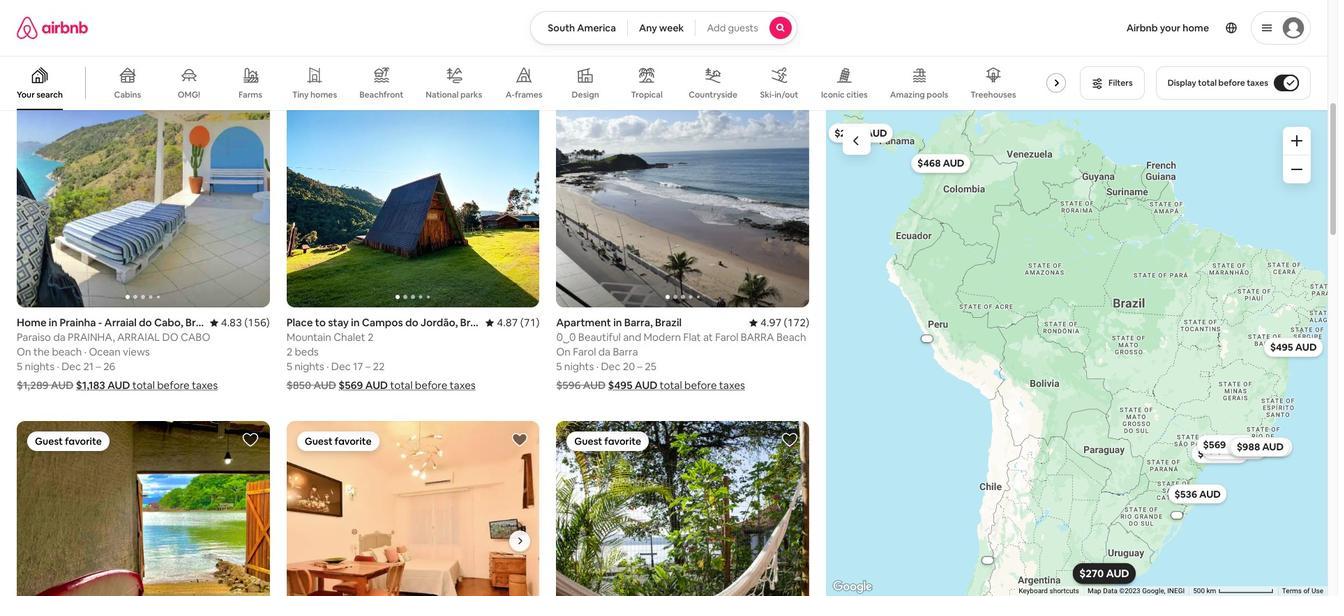 Task type: vqa. For each thing, say whether or not it's contained in the screenshot.
Wood at the bottom of the page
no



Task type: locate. For each thing, give the bounding box(es) containing it.
4.83 out of 5 average rating,  156 reviews image
[[210, 316, 270, 330]]

total inside 5 nights · feb 26 – mar 2 $389 aud total before taxes
[[69, 25, 91, 38]]

1 horizontal spatial $229 aud
[[1082, 568, 1128, 580]]

dec left 17
[[331, 360, 351, 374]]

2 horizontal spatial 2
[[368, 331, 374, 344]]

2
[[124, 6, 130, 19], [368, 331, 374, 344], [287, 346, 293, 359]]

5 inside the apartment in barra, brazil ʘ‿ʘ beautiful and modern flat at farol barra beach on farol da barra 5 nights · dec 20 – 25 $596 aud $495 aud total before taxes
[[557, 360, 562, 374]]

26 left mar
[[82, 6, 94, 19]]

0 horizontal spatial $569 aud
[[339, 379, 388, 392]]

5 inside 5 nights · feb 26 – mar 2 $389 aud total before taxes
[[17, 6, 23, 19]]

$569 aud inside mountain chalet 2 2 beds 5 nights · dec 17 – 22 $850 aud $569 aud total before taxes
[[339, 379, 388, 392]]

$2,781 aud button
[[828, 123, 894, 143]]

(156)
[[244, 316, 270, 330]]

total
[[69, 25, 91, 38], [608, 25, 631, 38], [1199, 77, 1217, 89], [132, 379, 155, 392], [390, 379, 413, 392], [660, 379, 683, 392]]

1 horizontal spatial $569 aud
[[1203, 438, 1250, 451]]

1 feb from the left
[[62, 6, 79, 19]]

before inside the apartment in barra, brazil ʘ‿ʘ beautiful and modern flat at farol barra beach on farol da barra 5 nights · dec 20 – 25 $596 aud $495 aud total before taxes
[[685, 379, 717, 392]]

tiny
[[292, 89, 309, 101]]

cities
[[847, 89, 868, 100]]

©2023
[[1120, 588, 1141, 596]]

– left the 25
[[638, 360, 643, 374]]

tiny homes
[[292, 89, 337, 101]]

1 vertical spatial da
[[599, 346, 611, 359]]

national
[[426, 89, 459, 100]]

any
[[639, 22, 658, 34]]

1 horizontal spatial da
[[599, 346, 611, 359]]

0 horizontal spatial da
[[53, 331, 66, 344]]

airbnb your home link
[[1119, 13, 1218, 43]]

1 horizontal spatial on
[[557, 346, 571, 359]]

– right 17
[[366, 360, 371, 374]]

0 vertical spatial $1,183 aud
[[76, 379, 130, 392]]

17
[[353, 360, 363, 374]]

feb
[[62, 6, 79, 19], [601, 6, 619, 19]]

1 horizontal spatial dec
[[331, 360, 351, 374]]

0 horizontal spatial $495 aud
[[608, 379, 658, 392]]

feb inside 5 nights · feb 26 – mar 2 $389 aud total before taxes
[[62, 6, 79, 19]]

da
[[53, 331, 66, 344], [599, 346, 611, 359]]

use
[[1312, 588, 1324, 596]]

· up $850 aud
[[327, 360, 329, 374]]

$988 aud button
[[1231, 437, 1290, 457]]

your
[[1161, 22, 1181, 34]]

2 dec from the left
[[331, 360, 351, 374]]

2 horizontal spatial dec
[[601, 360, 621, 374]]

· down beach
[[57, 360, 59, 374]]

apartment in barra, brazil ʘ‿ʘ beautiful and modern flat at farol barra beach on farol da barra 5 nights · dec 20 – 25 $596 aud $495 aud total before taxes
[[557, 316, 807, 392]]

3 dec from the left
[[601, 360, 621, 374]]

google,
[[1143, 588, 1166, 596]]

0 horizontal spatial $229 aud
[[557, 25, 606, 38]]

dec inside mountain chalet 2 2 beds 5 nights · dec 17 – 22 $850 aud $569 aud total before taxes
[[331, 360, 351, 374]]

do
[[162, 331, 179, 344]]

4.97 (172)
[[761, 316, 810, 330]]

dec inside the apartment in barra, brazil ʘ‿ʘ beautiful and modern flat at farol barra beach on farol da barra 5 nights · dec 20 – 25 $596 aud $495 aud total before taxes
[[601, 360, 621, 374]]

map data ©2023 google, inegi
[[1088, 588, 1185, 596]]

$1,353 aud
[[1209, 444, 1262, 456]]

mountain chalet 2 2 beds 5 nights · dec 17 – 22 $850 aud $569 aud total before taxes
[[287, 331, 476, 392]]

1 horizontal spatial $389 aud
[[1081, 568, 1128, 581]]

da inside paraiso da prainha, arraial do cabo on the beach · ocean views 5 nights · dec 21 – 26 $1,289 aud $1,183 aud total before taxes
[[53, 331, 66, 344]]

– right 19
[[634, 6, 639, 19]]

2 feb from the left
[[601, 6, 619, 19]]

group
[[0, 56, 1078, 110], [17, 67, 270, 308], [287, 67, 540, 308], [557, 67, 810, 308], [17, 422, 270, 597], [287, 422, 540, 597], [557, 422, 810, 597]]

barra
[[613, 346, 638, 359]]

1 horizontal spatial 26
[[103, 360, 115, 374]]

barra
[[741, 331, 775, 344]]

0 vertical spatial da
[[53, 331, 66, 344]]

your
[[17, 89, 35, 101]]

before
[[93, 25, 126, 38], [633, 25, 665, 38], [1219, 77, 1246, 89], [157, 379, 190, 392], [415, 379, 448, 392], [685, 379, 717, 392]]

1 vertical spatial $389 aud
[[1081, 568, 1128, 581]]

0 horizontal spatial farol
[[573, 346, 596, 359]]

1 horizontal spatial feb
[[601, 6, 619, 19]]

taxes inside the apartment in barra, brazil ʘ‿ʘ beautiful and modern flat at farol barra beach on farol da barra 5 nights · dec 20 – 25 $596 aud $495 aud total before taxes
[[720, 379, 746, 392]]

0 vertical spatial $495 aud
[[1271, 341, 1317, 354]]

1 dec from the left
[[62, 360, 81, 374]]

2 right chalet
[[368, 331, 374, 344]]

before inside mountain chalet 2 2 beds 5 nights · dec 17 – 22 $850 aud $569 aud total before taxes
[[415, 379, 448, 392]]

0 horizontal spatial 26
[[82, 6, 94, 19]]

feb inside '5 nights · feb 19 – 24 $229 aud total before taxes'
[[601, 6, 619, 19]]

1 vertical spatial $1,183 aud
[[1235, 441, 1286, 454]]

· up 21
[[84, 346, 87, 359]]

on inside the apartment in barra, brazil ʘ‿ʘ beautiful and modern flat at farol barra beach on farol da barra 5 nights · dec 20 – 25 $596 aud $495 aud total before taxes
[[557, 346, 571, 359]]

1 on from the left
[[17, 346, 31, 359]]

2 inside 5 nights · feb 26 – mar 2 $389 aud total before taxes
[[124, 6, 130, 19]]

· up america
[[597, 6, 599, 19]]

design
[[572, 89, 600, 101]]

farol right at
[[716, 331, 739, 344]]

before inside 5 nights · feb 26 – mar 2 $389 aud total before taxes
[[93, 25, 126, 38]]

4.83
[[221, 316, 242, 330]]

add to wishlist: condo in recoleta, argentina image
[[512, 432, 529, 449]]

– inside paraiso da prainha, arraial do cabo on the beach · ocean views 5 nights · dec 21 – 26 $1,289 aud $1,183 aud total before taxes
[[96, 360, 101, 374]]

·
[[57, 6, 59, 19], [597, 6, 599, 19], [84, 346, 87, 359], [57, 360, 59, 374], [327, 360, 329, 374], [597, 360, 599, 374]]

south america
[[548, 22, 616, 34]]

$1,353 aud button
[[1202, 440, 1268, 460]]

$1,183 aud
[[76, 379, 130, 392], [1235, 441, 1286, 454]]

500
[[1194, 588, 1206, 596]]

– inside the apartment in barra, brazil ʘ‿ʘ beautiful and modern flat at farol barra beach on farol da barra 5 nights · dec 20 – 25 $596 aud $495 aud total before taxes
[[638, 360, 643, 374]]

feb left mar
[[62, 6, 79, 19]]

views
[[123, 346, 150, 359]]

week
[[660, 22, 684, 34]]

5 inside '5 nights · feb 19 – 24 $229 aud total before taxes'
[[557, 6, 562, 19]]

1 vertical spatial 26
[[103, 360, 115, 374]]

nights inside '5 nights · feb 19 – 24 $229 aud total before taxes'
[[565, 6, 594, 19]]

add to wishlist: home in governador celso ramos, brazil image
[[242, 432, 259, 449]]

taxes
[[128, 25, 154, 38], [668, 25, 694, 38], [1248, 77, 1269, 89], [192, 379, 218, 392], [450, 379, 476, 392], [720, 379, 746, 392]]

beautiful
[[579, 331, 621, 344]]

None search field
[[531, 11, 798, 45]]

0 horizontal spatial 2
[[124, 6, 130, 19]]

homes
[[311, 89, 337, 101]]

1 vertical spatial $229 aud
[[1082, 568, 1128, 580]]

on down "ʘ‿ʘ"
[[557, 346, 571, 359]]

add to wishlist: guest suite in paraty, brazil image
[[782, 432, 799, 449]]

farol down beautiful
[[573, 346, 596, 359]]

5
[[17, 6, 23, 19], [557, 6, 562, 19], [17, 360, 23, 374], [287, 360, 292, 374], [557, 360, 562, 374]]

amazing pools
[[891, 89, 949, 101]]

$389 aud up data
[[1081, 568, 1128, 581]]

iconic
[[822, 89, 845, 100]]

2 vertical spatial 2
[[287, 346, 293, 359]]

da up beach
[[53, 331, 66, 344]]

dec left '20' at the left bottom of page
[[601, 360, 621, 374]]

add to wishlist: place to stay in campos do jordão, brazil image
[[512, 78, 529, 95]]

add to wishlist: home in prainha - arraial do cabo, brazil image
[[242, 78, 259, 95]]

add guests
[[707, 22, 759, 34]]

nights
[[25, 6, 55, 19], [565, 6, 594, 19], [25, 360, 55, 374], [295, 360, 324, 374], [565, 360, 594, 374]]

500 km button
[[1190, 587, 1279, 597]]

1 horizontal spatial farol
[[716, 331, 739, 344]]

mar
[[103, 6, 122, 19]]

26 inside paraiso da prainha, arraial do cabo on the beach · ocean views 5 nights · dec 21 – 26 $1,289 aud $1,183 aud total before taxes
[[103, 360, 115, 374]]

$389 aud up your search
[[17, 25, 66, 38]]

0 vertical spatial $229 aud
[[557, 25, 606, 38]]

0 horizontal spatial on
[[17, 346, 31, 359]]

1 vertical spatial $569 aud
[[1203, 438, 1250, 451]]

0 horizontal spatial dec
[[62, 360, 81, 374]]

$229 aud inside '5 nights · feb 19 – 24 $229 aud total before taxes'
[[557, 25, 606, 38]]

0 horizontal spatial $389 aud
[[17, 25, 66, 38]]

any week button
[[628, 11, 696, 45]]

2 right mar
[[124, 6, 130, 19]]

1 horizontal spatial 2
[[287, 346, 293, 359]]

$270 aud
[[1080, 567, 1130, 581]]

display
[[1168, 77, 1197, 89]]

feb left 19
[[601, 6, 619, 19]]

0 vertical spatial 26
[[82, 6, 94, 19]]

1 horizontal spatial $495 aud
[[1271, 341, 1317, 354]]

$495 aud
[[1271, 341, 1317, 354], [608, 379, 658, 392]]

in/out
[[775, 89, 799, 101]]

0 vertical spatial $389 aud
[[17, 25, 66, 38]]

1 vertical spatial farol
[[573, 346, 596, 359]]

feb for feb 26 – mar 2
[[62, 6, 79, 19]]

keyboard shortcuts button
[[1019, 587, 1080, 597]]

nights inside the apartment in barra, brazil ʘ‿ʘ beautiful and modern flat at farol barra beach on farol da barra 5 nights · dec 20 – 25 $596 aud $495 aud total before taxes
[[565, 360, 594, 374]]

25
[[645, 360, 657, 374]]

0 horizontal spatial feb
[[62, 6, 79, 19]]

4.97 out of 5 average rating,  172 reviews image
[[750, 316, 810, 330]]

da down beautiful
[[599, 346, 611, 359]]

0 vertical spatial $569 aud
[[339, 379, 388, 392]]

1 horizontal spatial $1,183 aud
[[1235, 441, 1286, 454]]

terms of use
[[1283, 588, 1324, 596]]

– left mar
[[96, 6, 101, 19]]

dec down beach
[[62, 360, 81, 374]]

zoom out image
[[1292, 164, 1303, 175]]

$354 aud
[[979, 559, 997, 563]]

· left mar
[[57, 6, 59, 19]]

cabo
[[181, 331, 210, 344]]

$850 aud
[[287, 379, 336, 392]]

beds
[[295, 346, 319, 359]]

$389 aud button
[[1075, 564, 1135, 584]]

on left the
[[17, 346, 31, 359]]

$2,781 aud
[[835, 127, 887, 139]]

cabins
[[114, 89, 141, 101]]

$721 aud button
[[1192, 444, 1249, 464]]

$468 aud
[[918, 157, 965, 170]]

flat
[[684, 331, 701, 344]]

dec
[[62, 360, 81, 374], [331, 360, 351, 374], [601, 360, 621, 374]]

2 left the beds
[[287, 346, 293, 359]]

· up $596 aud
[[597, 360, 599, 374]]

keyboard shortcuts
[[1019, 588, 1080, 596]]

parks
[[461, 89, 483, 100]]

$569 aud
[[339, 379, 388, 392], [1203, 438, 1250, 451]]

iconic cities
[[822, 89, 868, 100]]

chalet
[[334, 331, 366, 344]]

0 vertical spatial 2
[[124, 6, 130, 19]]

0 vertical spatial farol
[[716, 331, 739, 344]]

26 down ocean
[[103, 360, 115, 374]]

0 horizontal spatial $1,183 aud
[[76, 379, 130, 392]]

2 on from the left
[[557, 346, 571, 359]]

– right 21
[[96, 360, 101, 374]]

$229 aud
[[557, 25, 606, 38], [1082, 568, 1128, 580]]

1 vertical spatial $495 aud
[[608, 379, 658, 392]]



Task type: describe. For each thing, give the bounding box(es) containing it.
$1,183 aud inside paraiso da prainha, arraial do cabo on the beach · ocean views 5 nights · dec 21 – 26 $1,289 aud $1,183 aud total before taxes
[[76, 379, 130, 392]]

zoom in image
[[1292, 135, 1303, 147]]

treehouses
[[971, 89, 1017, 101]]

5 inside mountain chalet 2 2 beds 5 nights · dec 17 – 22 $850 aud $569 aud total before taxes
[[287, 360, 292, 374]]

– inside '5 nights · feb 19 – 24 $229 aud total before taxes'
[[634, 6, 639, 19]]

500 km
[[1194, 588, 1219, 596]]

data
[[1104, 588, 1118, 596]]

group containing national parks
[[0, 56, 1078, 110]]

km
[[1207, 588, 1217, 596]]

$382 aud button
[[913, 329, 941, 349]]

$389 aud inside button
[[1081, 568, 1128, 581]]

modern
[[644, 331, 681, 344]]

farms
[[239, 89, 262, 101]]

frames
[[515, 89, 543, 101]]

$569 aud inside button
[[1203, 438, 1250, 451]]

brazil
[[656, 316, 682, 330]]

nights inside paraiso da prainha, arraial do cabo on the beach · ocean views 5 nights · dec 21 – 26 $1,289 aud $1,183 aud total before taxes
[[25, 360, 55, 374]]

$495 aud inside the apartment in barra, brazil ʘ‿ʘ beautiful and modern flat at farol barra beach on farol da barra 5 nights · dec 20 – 25 $596 aud $495 aud total before taxes
[[608, 379, 658, 392]]

26 inside 5 nights · feb 26 – mar 2 $389 aud total before taxes
[[82, 6, 94, 19]]

terms
[[1283, 588, 1303, 596]]

24
[[642, 6, 654, 19]]

of
[[1304, 588, 1311, 596]]

add to wishlist: apartment in barra, brazil image
[[782, 78, 799, 95]]

da inside the apartment in barra, brazil ʘ‿ʘ beautiful and modern flat at farol barra beach on farol da barra 5 nights · dec 20 – 25 $596 aud $495 aud total before taxes
[[599, 346, 611, 359]]

keyboard
[[1019, 588, 1049, 596]]

tropical
[[631, 89, 663, 101]]

omg!
[[178, 89, 200, 101]]

google image
[[830, 579, 876, 597]]

taxes inside paraiso da prainha, arraial do cabo on the beach · ocean views 5 nights · dec 21 – 26 $1,289 aud $1,183 aud total before taxes
[[192, 379, 218, 392]]

and
[[624, 331, 642, 344]]

total inside '5 nights · feb 19 – 24 $229 aud total before taxes'
[[608, 25, 631, 38]]

nights inside mountain chalet 2 2 beds 5 nights · dec 17 – 22 $850 aud $569 aud total before taxes
[[295, 360, 324, 374]]

inegi
[[1168, 588, 1185, 596]]

nights inside 5 nights · feb 26 – mar 2 $389 aud total before taxes
[[25, 6, 55, 19]]

ski-in/out
[[761, 89, 799, 101]]

(172)
[[784, 316, 810, 330]]

arraial
[[117, 331, 160, 344]]

5 nights · feb 19 – 24 $229 aud total before taxes
[[557, 6, 694, 38]]

filters
[[1109, 77, 1133, 89]]

$468 aud button
[[911, 154, 971, 173]]

· inside the apartment in barra, brazil ʘ‿ʘ beautiful and modern flat at farol barra beach on farol da barra 5 nights · dec 20 – 25 $596 aud $495 aud total before taxes
[[597, 360, 599, 374]]

$569 aud button
[[1197, 435, 1256, 454]]

shortcuts
[[1050, 588, 1080, 596]]

display total before taxes
[[1168, 77, 1269, 89]]

$495 aud inside button
[[1271, 341, 1317, 354]]

$389 aud inside 5 nights · feb 26 – mar 2 $389 aud total before taxes
[[17, 25, 66, 38]]

on inside paraiso da prainha, arraial do cabo on the beach · ocean views 5 nights · dec 21 – 26 $1,289 aud $1,183 aud total before taxes
[[17, 346, 31, 359]]

none search field containing south america
[[531, 11, 798, 45]]

– inside 5 nights · feb 26 – mar 2 $389 aud total before taxes
[[96, 6, 101, 19]]

4.97
[[761, 316, 782, 330]]

20
[[623, 360, 635, 374]]

search
[[37, 89, 63, 101]]

map
[[1088, 588, 1102, 596]]

5 inside paraiso da prainha, arraial do cabo on the beach · ocean views 5 nights · dec 21 – 26 $1,289 aud $1,183 aud total before taxes
[[17, 360, 23, 374]]

· inside '5 nights · feb 19 – 24 $229 aud total before taxes'
[[597, 6, 599, 19]]

$354 aud button
[[974, 551, 1002, 571]]

before inside paraiso da prainha, arraial do cabo on the beach · ocean views 5 nights · dec 21 – 26 $1,289 aud $1,183 aud total before taxes
[[157, 379, 190, 392]]

beach
[[777, 331, 807, 344]]

4.87 out of 5 average rating,  71 reviews image
[[486, 316, 540, 330]]

– inside mountain chalet 2 2 beds 5 nights · dec 17 – 22 $850 aud $569 aud total before taxes
[[366, 360, 371, 374]]

a-frames
[[506, 89, 543, 101]]

paraiso
[[17, 331, 51, 344]]

taxes inside '5 nights · feb 19 – 24 $229 aud total before taxes'
[[668, 25, 694, 38]]

in
[[614, 316, 622, 330]]

· inside mountain chalet 2 2 beds 5 nights · dec 17 – 22 $850 aud $569 aud total before taxes
[[327, 360, 329, 374]]

airbnb
[[1127, 22, 1159, 34]]

$1,183 aud inside button
[[1235, 441, 1286, 454]]

any week
[[639, 22, 684, 34]]

a-
[[506, 89, 515, 101]]

4.87
[[497, 316, 518, 330]]

pools
[[927, 89, 949, 101]]

beachfront
[[360, 89, 404, 101]]

19
[[621, 6, 632, 19]]

feb for feb 19 – 24
[[601, 6, 619, 19]]

5 nights · feb 26 – mar 2 $389 aud total before taxes
[[17, 6, 154, 38]]

ʘ‿ʘ
[[557, 331, 576, 344]]

22
[[373, 360, 385, 374]]

add guests button
[[696, 11, 798, 45]]

· inside 5 nights · feb 26 – mar 2 $389 aud total before taxes
[[57, 6, 59, 19]]

$1,289 aud
[[17, 379, 74, 392]]

paraiso da prainha, arraial do cabo on the beach · ocean views 5 nights · dec 21 – 26 $1,289 aud $1,183 aud total before taxes
[[17, 331, 218, 392]]

total inside paraiso da prainha, arraial do cabo on the beach · ocean views 5 nights · dec 21 – 26 $1,289 aud $1,183 aud total before taxes
[[132, 379, 155, 392]]

at
[[704, 331, 713, 344]]

profile element
[[814, 0, 1312, 56]]

home
[[1183, 22, 1210, 34]]

4.83 (156)
[[221, 316, 270, 330]]

$229 aud inside button
[[1082, 568, 1128, 580]]

$988 aud
[[1237, 441, 1284, 454]]

dec inside paraiso da prainha, arraial do cabo on the beach · ocean views 5 nights · dec 21 – 26 $1,289 aud $1,183 aud total before taxes
[[62, 360, 81, 374]]

4.87 (71)
[[497, 316, 540, 330]]

ocean
[[89, 346, 121, 359]]

21
[[83, 360, 94, 374]]

ski-
[[761, 89, 775, 101]]

your search
[[17, 89, 63, 101]]

taxes inside 5 nights · feb 26 – mar 2 $389 aud total before taxes
[[128, 25, 154, 38]]

$1,183 aud button
[[1229, 437, 1293, 457]]

filters button
[[1081, 66, 1145, 100]]

total inside the apartment in barra, brazil ʘ‿ʘ beautiful and modern flat at farol barra beach on farol da barra 5 nights · dec 20 – 25 $596 aud $495 aud total before taxes
[[660, 379, 683, 392]]

total inside mountain chalet 2 2 beds 5 nights · dec 17 – 22 $850 aud $569 aud total before taxes
[[390, 379, 413, 392]]

the
[[33, 346, 50, 359]]

barra,
[[625, 316, 653, 330]]

$536 aud button
[[1169, 484, 1228, 504]]

south
[[548, 22, 575, 34]]

amazing
[[891, 89, 925, 101]]

taxes inside mountain chalet 2 2 beds 5 nights · dec 17 – 22 $850 aud $569 aud total before taxes
[[450, 379, 476, 392]]

$596 aud
[[557, 379, 606, 392]]

beach
[[52, 346, 82, 359]]

1 vertical spatial 2
[[368, 331, 374, 344]]

prainha,
[[68, 331, 115, 344]]

south america button
[[531, 11, 628, 45]]

before inside '5 nights · feb 19 – 24 $229 aud total before taxes'
[[633, 25, 665, 38]]

$382 aud
[[918, 337, 937, 341]]

google map
showing 20 stays. region
[[827, 110, 1328, 597]]

apartment
[[557, 316, 612, 330]]

(71)
[[521, 316, 540, 330]]



